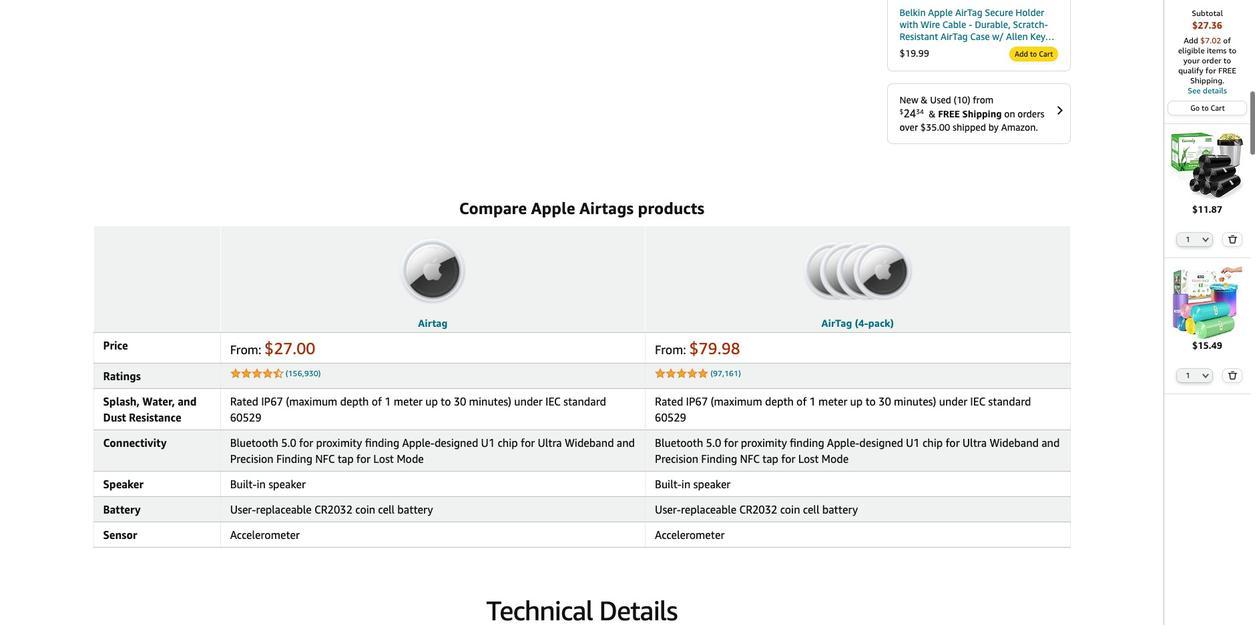 Task type: vqa. For each thing, say whether or not it's contained in the screenshot.
submit
yes



Task type: describe. For each thing, give the bounding box(es) containing it.
subtotal
[[1192, 8, 1223, 18]]

2 under from the left
[[939, 395, 968, 409]]

1 replaceable from the left
[[256, 503, 312, 517]]

add to cart
[[1015, 49, 1053, 58]]

$19.99
[[900, 47, 929, 58]]

2 finding from the left
[[701, 453, 737, 466]]

belkin apple airtag secure holder with wire cable - durable, scratch- resistant airtag case w/ allen key… link
[[900, 7, 1058, 45]]

wire
[[921, 19, 940, 30]]

1 rated from the left
[[230, 395, 258, 409]]

1 vertical spatial free
[[938, 108, 960, 120]]

on
[[1004, 108, 1015, 120]]

1 built- from the left
[[230, 478, 257, 491]]

used
[[930, 94, 951, 105]]

(97,161) link
[[711, 369, 741, 379]]

ratings
[[103, 370, 141, 383]]

$27.36
[[1193, 19, 1223, 31]]

2 depth from the left
[[765, 395, 794, 409]]

2 standard from the left
[[988, 395, 1031, 409]]

2 5.0 from the left
[[706, 437, 721, 450]]

2 battery from the left
[[822, 503, 858, 517]]

1 user- from the left
[[230, 503, 256, 517]]

1 iec from the left
[[545, 395, 561, 409]]

see details link
[[1171, 85, 1244, 95]]

details
[[1203, 85, 1227, 95]]

1 minutes) from the left
[[469, 395, 512, 409]]

over
[[900, 122, 918, 133]]

2 cell from the left
[[803, 503, 820, 517]]

2 (maximum from the left
[[711, 395, 762, 409]]

w/
[[992, 31, 1004, 42]]

(10)
[[954, 94, 971, 105]]

2 in from the left
[[682, 478, 691, 491]]

key…
[[1030, 31, 1055, 42]]

1 meter from the left
[[394, 395, 423, 409]]

cable
[[943, 19, 966, 30]]

2 u1 from the left
[[906, 437, 920, 450]]

1 bluetooth from the left
[[230, 437, 278, 450]]

allen
[[1006, 31, 1028, 42]]

2 bluetooth from the left
[[655, 437, 703, 450]]

items
[[1207, 45, 1227, 55]]

1 apple- from the left
[[402, 437, 435, 450]]

and inside splash, water, and dust resistance
[[178, 395, 197, 409]]

2 built-in speaker from the left
[[655, 478, 731, 491]]

airtags
[[580, 199, 634, 218]]

belkin
[[900, 7, 926, 18]]

1 accelerometer from the left
[[230, 529, 300, 542]]

of eligible items to your order to qualify for free shipping.
[[1178, 35, 1237, 85]]

resistant
[[900, 31, 938, 42]]

2 chip from the left
[[923, 437, 943, 450]]

water,
[[142, 395, 175, 409]]

2 proximity from the left
[[741, 437, 787, 450]]

0 vertical spatial airtag
[[955, 7, 983, 18]]

amazon.
[[1001, 122, 1038, 133]]

$15.49
[[1193, 340, 1223, 351]]

2 bluetooth 5.0 for proximity finding apple-designed u1 chip for ultra wideband and precision finding nfc tap for lost mode from the left
[[655, 437, 1060, 466]]

1 5.0 from the left
[[281, 437, 296, 450]]

2 speaker from the left
[[693, 478, 731, 491]]

airtag (4-pack) link
[[822, 317, 894, 329]]

1 lost from the left
[[373, 453, 394, 466]]

1 horizontal spatial of
[[797, 395, 807, 409]]

2 designed from the left
[[860, 437, 903, 450]]

$35.00
[[921, 122, 950, 133]]

1 designed from the left
[[435, 437, 478, 450]]

2 replaceable from the left
[[681, 503, 737, 517]]

1 user-replaceable cr2032 coin cell battery from the left
[[230, 503, 433, 517]]

1 under from the left
[[514, 395, 543, 409]]

(156,930) link
[[286, 369, 321, 379]]

1 nfc from the left
[[315, 453, 335, 466]]

-
[[969, 19, 973, 30]]

$79.98
[[689, 339, 740, 358]]

24
[[904, 107, 916, 120]]

2 lost from the left
[[798, 453, 819, 466]]

2 user-replaceable cr2032 coin cell battery from the left
[[655, 503, 858, 517]]

add for add to cart
[[1015, 49, 1028, 58]]

2 apple- from the left
[[827, 437, 860, 450]]

(156,930)
[[286, 369, 321, 379]]

shipping.
[[1190, 75, 1225, 85]]

delete image for $15.49
[[1228, 371, 1238, 380]]

1 vertical spatial airtag
[[941, 31, 968, 42]]

1 standard from the left
[[564, 395, 606, 409]]

2 iec from the left
[[970, 395, 986, 409]]

by
[[989, 122, 999, 133]]

1 speaker from the left
[[269, 478, 306, 491]]

delete image for $11.87
[[1228, 235, 1238, 243]]

add for add $7.02
[[1184, 35, 1198, 45]]

subtotal $27.36
[[1192, 8, 1223, 31]]

splash,
[[103, 395, 140, 409]]

from
[[973, 94, 994, 105]]

1 battery from the left
[[397, 503, 433, 517]]

2 coin from the left
[[780, 503, 800, 517]]

compare
[[459, 199, 527, 218]]

1 finding from the left
[[276, 453, 312, 466]]

34
[[916, 107, 924, 116]]

2 60529 from the left
[[655, 411, 686, 425]]

apple for belkin
[[928, 7, 953, 18]]

holder
[[1016, 7, 1045, 18]]

1 cell from the left
[[378, 503, 395, 517]]

new
[[900, 94, 919, 105]]

& free shipping
[[929, 108, 1002, 120]]

2 precision from the left
[[655, 453, 698, 466]]

airtag (4-pack)
[[822, 317, 894, 329]]

secure
[[985, 7, 1013, 18]]

from: $79.98
[[655, 339, 740, 358]]

$
[[900, 107, 904, 116]]

battery
[[103, 503, 141, 517]]

connectivity
[[103, 437, 167, 450]]

$7.02
[[1201, 35, 1221, 45]]

1 up from the left
[[425, 395, 438, 409]]

$27.00
[[264, 339, 315, 358]]

2 nfc from the left
[[740, 453, 760, 466]]

2 wideband from the left
[[990, 437, 1039, 450]]

from: $27.00
[[230, 339, 315, 358]]

1 in from the left
[[257, 478, 266, 491]]



Task type: locate. For each thing, give the bounding box(es) containing it.
1 vertical spatial delete image
[[1228, 371, 1238, 380]]

1 dropdown image from the top
[[1203, 237, 1209, 242]]

1 wideband from the left
[[565, 437, 614, 450]]

apple up wire
[[928, 7, 953, 18]]

1 horizontal spatial coin
[[780, 503, 800, 517]]

1 tap from the left
[[338, 453, 354, 466]]

0 horizontal spatial (maximum
[[286, 395, 337, 409]]

1 horizontal spatial meter
[[819, 395, 848, 409]]

1 horizontal spatial tap
[[763, 453, 779, 466]]

1 built-in speaker from the left
[[230, 478, 306, 491]]

2 minutes) from the left
[[894, 395, 936, 409]]

0 vertical spatial &
[[921, 94, 928, 105]]

rated ip67 (maximum depth of 1 meter up to 30 minutes) under iec standard 60529
[[230, 395, 606, 425], [655, 395, 1031, 425]]

0 horizontal spatial free
[[938, 108, 960, 120]]

1 chip from the left
[[498, 437, 518, 450]]

and
[[178, 395, 197, 409], [617, 437, 635, 450], [1042, 437, 1060, 450]]

1 60529 from the left
[[230, 411, 261, 425]]

standard
[[564, 395, 606, 409], [988, 395, 1031, 409]]

precision
[[230, 453, 274, 466], [655, 453, 698, 466]]

2 accelerometer from the left
[[655, 529, 725, 542]]

1 from: from the left
[[230, 343, 261, 357]]

1 horizontal spatial built-
[[655, 478, 682, 491]]

go
[[1191, 103, 1200, 112]]

0 horizontal spatial up
[[425, 395, 438, 409]]

1 vertical spatial &
[[929, 108, 936, 120]]

speaker
[[103, 478, 144, 491]]

2 from: from the left
[[655, 343, 686, 357]]

1 ultra from the left
[[538, 437, 562, 450]]

2 user- from the left
[[655, 503, 681, 517]]

0 horizontal spatial rated
[[230, 395, 258, 409]]

new & used (10) from $ 24 34
[[900, 94, 994, 120]]

1 horizontal spatial 5.0
[[706, 437, 721, 450]]

user-replaceable cr2032 coin cell battery
[[230, 503, 433, 517], [655, 503, 858, 517]]

case
[[970, 31, 990, 42]]

add $7.02
[[1184, 35, 1223, 45]]

cr2032
[[314, 503, 353, 517], [739, 503, 778, 517]]

0 horizontal spatial tap
[[338, 453, 354, 466]]

cart down key…
[[1039, 49, 1053, 58]]

ip67 down from: $79.98
[[686, 395, 708, 409]]

0 horizontal spatial bluetooth
[[230, 437, 278, 450]]

for
[[1206, 65, 1216, 75], [299, 437, 313, 450], [521, 437, 535, 450], [724, 437, 738, 450], [946, 437, 960, 450], [356, 453, 371, 466], [781, 453, 796, 466]]

airtag
[[955, 7, 983, 18], [941, 31, 968, 42], [822, 317, 852, 329]]

1 horizontal spatial up
[[850, 395, 863, 409]]

1 ip67 from the left
[[261, 395, 283, 409]]

2 30 from the left
[[879, 395, 891, 409]]

dropdown image down $15.49
[[1203, 373, 1209, 379]]

0 horizontal spatial built-
[[230, 478, 257, 491]]

1 horizontal spatial minutes)
[[894, 395, 936, 409]]

1 horizontal spatial chip
[[923, 437, 943, 450]]

meter
[[394, 395, 423, 409], [819, 395, 848, 409]]

splash, water, and dust resistance
[[103, 395, 197, 425]]

1 horizontal spatial &
[[929, 108, 936, 120]]

cart
[[1039, 49, 1053, 58], [1211, 103, 1225, 112]]

orders
[[1018, 108, 1045, 120]]

pack)
[[868, 317, 894, 329]]

1
[[1186, 235, 1190, 243], [1186, 371, 1190, 380], [385, 395, 391, 409], [810, 395, 816, 409]]

0 vertical spatial apple
[[928, 7, 953, 18]]

on orders over $35.00 shipped by amazon.
[[900, 108, 1045, 133]]

2 meter from the left
[[819, 395, 848, 409]]

& up "34"
[[921, 94, 928, 105]]

to
[[1229, 45, 1237, 55], [1030, 49, 1037, 58], [1224, 55, 1231, 65], [1202, 103, 1209, 112], [441, 395, 451, 409], [866, 395, 876, 409]]

0 horizontal spatial and
[[178, 395, 197, 409]]

from: inside from: $79.98
[[655, 343, 686, 357]]

apple for compare
[[531, 199, 575, 218]]

1 horizontal spatial replaceable
[[681, 503, 737, 517]]

built-
[[230, 478, 257, 491], [655, 478, 682, 491]]

(4-
[[855, 317, 868, 329]]

apple inside belkin apple airtag secure holder with wire cable - durable, scratch- resistant airtag case w/ allen key…
[[928, 7, 953, 18]]

0 horizontal spatial coin
[[355, 503, 375, 517]]

1 horizontal spatial battery
[[822, 503, 858, 517]]

for inside of eligible items to your order to qualify for free shipping.
[[1206, 65, 1216, 75]]

1 horizontal spatial designed
[[860, 437, 903, 450]]

ip67 down from: $27.00
[[261, 395, 283, 409]]

1 horizontal spatial rated
[[655, 395, 683, 409]]

1 horizontal spatial apple
[[928, 7, 953, 18]]

0 horizontal spatial 60529
[[230, 411, 261, 425]]

1 precision from the left
[[230, 453, 274, 466]]

0 vertical spatial dropdown image
[[1203, 237, 1209, 242]]

1 horizontal spatial from:
[[655, 343, 686, 357]]

bluetooth
[[230, 437, 278, 450], [655, 437, 703, 450]]

cart down details
[[1211, 103, 1225, 112]]

airtag link
[[418, 317, 448, 329]]

2 rated from the left
[[655, 395, 683, 409]]

0 horizontal spatial user-
[[230, 503, 256, 517]]

2 dropdown image from the top
[[1203, 373, 1209, 379]]

add down allen
[[1015, 49, 1028, 58]]

price
[[103, 339, 128, 353]]

1 horizontal spatial accelerometer
[[655, 529, 725, 542]]

shipping
[[962, 108, 1002, 120]]

0 horizontal spatial minutes)
[[469, 395, 512, 409]]

order
[[1202, 55, 1222, 65]]

1 horizontal spatial apple-
[[827, 437, 860, 450]]

0 horizontal spatial iec
[[545, 395, 561, 409]]

your
[[1184, 55, 1200, 65]]

2 ip67 from the left
[[686, 395, 708, 409]]

ultra
[[538, 437, 562, 450], [963, 437, 987, 450]]

chip
[[498, 437, 518, 450], [923, 437, 943, 450]]

1 horizontal spatial user-
[[655, 503, 681, 517]]

1 horizontal spatial cell
[[803, 503, 820, 517]]

durable,
[[975, 19, 1011, 30]]

free down items
[[1218, 65, 1237, 75]]

dropdown image
[[1203, 237, 1209, 242], [1203, 373, 1209, 379]]

1 horizontal spatial depth
[[765, 395, 794, 409]]

apple left airtags
[[531, 199, 575, 218]]

0 horizontal spatial nfc
[[315, 453, 335, 466]]

0 horizontal spatial ip67
[[261, 395, 283, 409]]

under
[[514, 395, 543, 409], [939, 395, 968, 409]]

see
[[1188, 85, 1201, 95]]

from: left $79.98
[[655, 343, 686, 357]]

1 u1 from the left
[[481, 437, 495, 450]]

replaceable
[[256, 503, 312, 517], [681, 503, 737, 517]]

2 ultra from the left
[[963, 437, 987, 450]]

1 horizontal spatial wideband
[[990, 437, 1039, 450]]

0 horizontal spatial from:
[[230, 343, 261, 357]]

cart for go to cart
[[1211, 103, 1225, 112]]

1 horizontal spatial mode
[[822, 453, 849, 466]]

2 tap from the left
[[763, 453, 779, 466]]

up
[[425, 395, 438, 409], [850, 395, 863, 409]]

1 horizontal spatial finding
[[701, 453, 737, 466]]

in
[[257, 478, 266, 491], [682, 478, 691, 491]]

1 horizontal spatial cr2032
[[739, 503, 778, 517]]

eligible
[[1178, 45, 1205, 55]]

2 cr2032 from the left
[[739, 503, 778, 517]]

from: for $79.98
[[655, 343, 686, 357]]

delete image
[[1228, 235, 1238, 243], [1228, 371, 1238, 380]]

0 horizontal spatial of
[[372, 395, 382, 409]]

None submit
[[1223, 233, 1242, 246], [1223, 369, 1242, 383], [1223, 233, 1242, 246], [1223, 369, 1242, 383]]

1.2 gallon/330pcs strong trash bags colorful clear garbage bags by teivio, bathroom trash can bin liners, small plastic bags for home office kitchen, multicolor image
[[1171, 266, 1244, 339]]

shipped
[[953, 122, 986, 133]]

1 coin from the left
[[355, 503, 375, 517]]

$11.87
[[1193, 203, 1223, 215]]

1 horizontal spatial free
[[1218, 65, 1237, 75]]

free
[[1218, 65, 1237, 75], [938, 108, 960, 120]]

apple-
[[402, 437, 435, 450], [827, 437, 860, 450]]

0 horizontal spatial chip
[[498, 437, 518, 450]]

1 horizontal spatial proximity
[[741, 437, 787, 450]]

0 vertical spatial free
[[1218, 65, 1237, 75]]

0 horizontal spatial replaceable
[[256, 503, 312, 517]]

1 horizontal spatial finding
[[790, 437, 824, 450]]

hommaly 1.2 gallon 240 pcs small black trash bags, strong garbage bags, bathroom trash can bin liners unscented, mini plastic bags for office, waste basket liner, fit 3,4.5,6 liters, 0.5,0.8,1,1.2 gal image
[[1171, 130, 1244, 203]]

from: left $27.00
[[230, 343, 261, 357]]

0 horizontal spatial cr2032
[[314, 503, 353, 517]]

1 horizontal spatial 60529
[[655, 411, 686, 425]]

1 vertical spatial cart
[[1211, 103, 1225, 112]]

1 vertical spatial dropdown image
[[1203, 373, 1209, 379]]

2 mode from the left
[[822, 453, 849, 466]]

1 horizontal spatial lost
[[798, 453, 819, 466]]

dropdown image for $15.49
[[1203, 373, 1209, 379]]

airtag (4-pack) image
[[798, 231, 918, 311]]

1 bluetooth 5.0 for proximity finding apple-designed u1 chip for ultra wideband and precision finding nfc tap for lost mode from the left
[[230, 437, 635, 466]]

1 horizontal spatial built-in speaker
[[655, 478, 731, 491]]

speaker
[[269, 478, 306, 491], [693, 478, 731, 491]]

(maximum down the (156,930)
[[286, 395, 337, 409]]

Add to Cart submit
[[1010, 47, 1057, 61]]

2 vertical spatial airtag
[[822, 317, 852, 329]]

1 depth from the left
[[340, 395, 369, 409]]

1 horizontal spatial bluetooth 5.0 for proximity finding apple-designed u1 chip for ultra wideband and precision finding nfc tap for lost mode
[[655, 437, 1060, 466]]

user-
[[230, 503, 256, 517], [655, 503, 681, 517]]

1 horizontal spatial 30
[[879, 395, 891, 409]]

free inside of eligible items to your order to qualify for free shipping.
[[1218, 65, 1237, 75]]

1 30 from the left
[[454, 395, 466, 409]]

0 horizontal spatial accelerometer
[[230, 529, 300, 542]]

of
[[1223, 35, 1231, 45], [372, 395, 382, 409], [797, 395, 807, 409]]

1 horizontal spatial speaker
[[693, 478, 731, 491]]

& right "34"
[[929, 108, 936, 120]]

0 vertical spatial delete image
[[1228, 235, 1238, 243]]

0 horizontal spatial user-replaceable cr2032 coin cell battery
[[230, 503, 433, 517]]

1 mode from the left
[[397, 453, 424, 466]]

of inside of eligible items to your order to qualify for free shipping.
[[1223, 35, 1231, 45]]

sensor
[[103, 529, 137, 542]]

(maximum down (97,161) link
[[711, 395, 762, 409]]

2 built- from the left
[[655, 478, 682, 491]]

cell
[[378, 503, 395, 517], [803, 503, 820, 517]]

1 cr2032 from the left
[[314, 503, 353, 517]]

1 horizontal spatial standard
[[988, 395, 1031, 409]]

0 horizontal spatial apple
[[531, 199, 575, 218]]

1 vertical spatial add
[[1015, 49, 1028, 58]]

0 horizontal spatial finding
[[276, 453, 312, 466]]

1 horizontal spatial (maximum
[[711, 395, 762, 409]]

rated
[[230, 395, 258, 409], [655, 395, 683, 409]]

1 horizontal spatial add
[[1184, 35, 1198, 45]]

1 (maximum from the left
[[286, 395, 337, 409]]

from:
[[230, 343, 261, 357], [655, 343, 686, 357]]

2 delete image from the top
[[1228, 371, 1238, 380]]

1 proximity from the left
[[316, 437, 362, 450]]

dropdown image for $11.87
[[1203, 237, 1209, 242]]

dust
[[103, 411, 126, 425]]

0 horizontal spatial add
[[1015, 49, 1028, 58]]

products
[[638, 199, 705, 218]]

go to cart
[[1191, 103, 1225, 112]]

cart for add to cart
[[1039, 49, 1053, 58]]

airtag left (4-
[[822, 317, 852, 329]]

belkin apple airtag secure holder with wire cable - durable, scratch- resistant airtag case w/ allen key…
[[900, 7, 1055, 42]]

0 horizontal spatial wideband
[[565, 437, 614, 450]]

0 horizontal spatial precision
[[230, 453, 274, 466]]

airtag up the '-'
[[955, 7, 983, 18]]

1 horizontal spatial and
[[617, 437, 635, 450]]

0 horizontal spatial cell
[[378, 503, 395, 517]]

0 vertical spatial add
[[1184, 35, 1198, 45]]

depth
[[340, 395, 369, 409], [765, 395, 794, 409]]

add left $7.02
[[1184, 35, 1198, 45]]

tap
[[338, 453, 354, 466], [763, 453, 779, 466]]

from: inside from: $27.00
[[230, 343, 261, 357]]

compare apple airtags products
[[459, 199, 705, 218]]

1 finding from the left
[[365, 437, 399, 450]]

(maximum
[[286, 395, 337, 409], [711, 395, 762, 409]]

0 horizontal spatial meter
[[394, 395, 423, 409]]

&
[[921, 94, 928, 105], [929, 108, 936, 120]]

0 horizontal spatial proximity
[[316, 437, 362, 450]]

0 horizontal spatial cart
[[1039, 49, 1053, 58]]

wideband
[[565, 437, 614, 450], [990, 437, 1039, 450]]

add
[[1184, 35, 1198, 45], [1015, 49, 1028, 58]]

0 horizontal spatial designed
[[435, 437, 478, 450]]

1 rated ip67 (maximum depth of 1 meter up to 30 minutes) under iec standard 60529 from the left
[[230, 395, 606, 425]]

airtag down cable
[[941, 31, 968, 42]]

rated down from: $27.00
[[230, 395, 258, 409]]

2 up from the left
[[850, 395, 863, 409]]

2 rated ip67 (maximum depth of 1 meter up to 30 minutes) under iec standard 60529 from the left
[[655, 395, 1031, 425]]

0 horizontal spatial u1
[[481, 437, 495, 450]]

2 finding from the left
[[790, 437, 824, 450]]

dropdown image down $11.87
[[1203, 237, 1209, 242]]

with
[[900, 19, 918, 30]]

lost
[[373, 453, 394, 466], [798, 453, 819, 466]]

1 horizontal spatial u1
[[906, 437, 920, 450]]

0 horizontal spatial rated ip67 (maximum depth of 1 meter up to 30 minutes) under iec standard 60529
[[230, 395, 606, 425]]

2 horizontal spatial and
[[1042, 437, 1060, 450]]

0 horizontal spatial finding
[[365, 437, 399, 450]]

proximity
[[316, 437, 362, 450], [741, 437, 787, 450]]

0 horizontal spatial bluetooth 5.0 for proximity finding apple-designed u1 chip for ultra wideband and precision finding nfc tap for lost mode
[[230, 437, 635, 466]]

airtag image
[[373, 231, 493, 311]]

& inside new & used (10) from $ 24 34
[[921, 94, 928, 105]]

0 horizontal spatial apple-
[[402, 437, 435, 450]]

1 delete image from the top
[[1228, 235, 1238, 243]]

rated down from: $79.98
[[655, 395, 683, 409]]

free down used
[[938, 108, 960, 120]]

nfc
[[315, 453, 335, 466], [740, 453, 760, 466]]

1 horizontal spatial ultra
[[963, 437, 987, 450]]

go to cart link
[[1169, 101, 1246, 115]]

from: for $27.00
[[230, 343, 261, 357]]

resistance
[[129, 411, 181, 425]]

bluetooth 5.0 for proximity finding apple-designed u1 chip for ultra wideband and precision finding nfc tap for lost mode
[[230, 437, 635, 466], [655, 437, 1060, 466]]

qualify
[[1178, 65, 1204, 75]]

0 horizontal spatial depth
[[340, 395, 369, 409]]

2 horizontal spatial of
[[1223, 35, 1231, 45]]

0 horizontal spatial 30
[[454, 395, 466, 409]]

0 vertical spatial cart
[[1039, 49, 1053, 58]]

see details
[[1188, 85, 1227, 95]]

1 horizontal spatial cart
[[1211, 103, 1225, 112]]

scratch-
[[1013, 19, 1048, 30]]

1 horizontal spatial user-replaceable cr2032 coin cell battery
[[655, 503, 858, 517]]

0 horizontal spatial ultra
[[538, 437, 562, 450]]

(97,161)
[[711, 369, 741, 379]]

airtag
[[418, 317, 448, 329]]

minutes)
[[469, 395, 512, 409], [894, 395, 936, 409]]

1 horizontal spatial nfc
[[740, 453, 760, 466]]

0 horizontal spatial standard
[[564, 395, 606, 409]]

iec
[[545, 395, 561, 409], [970, 395, 986, 409]]



